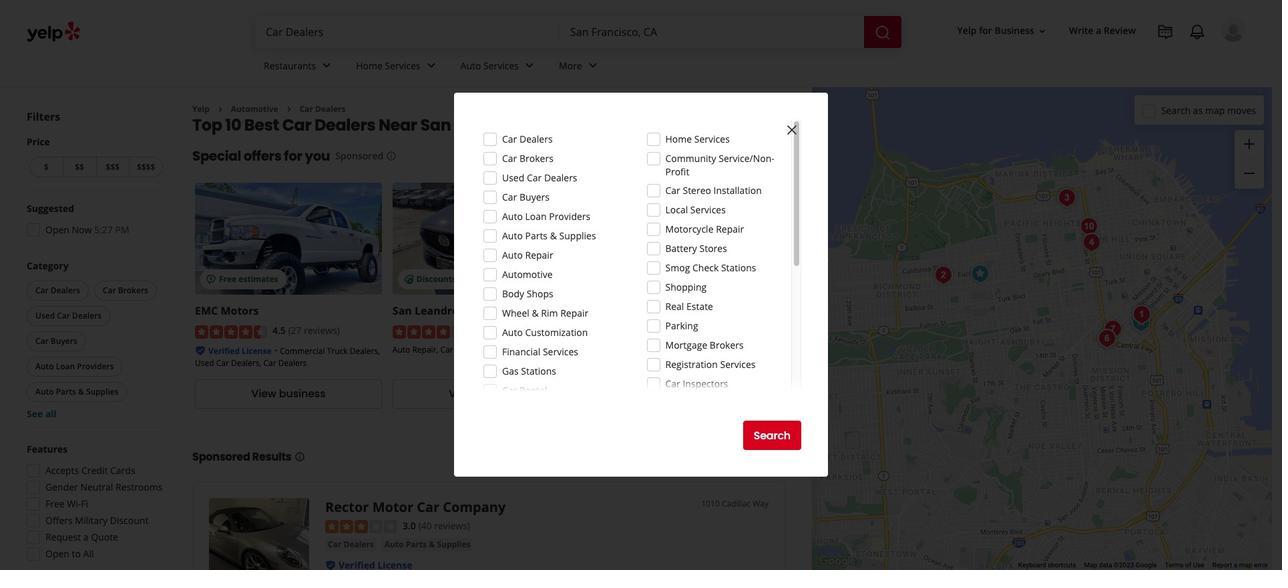 Task type: vqa. For each thing, say whether or not it's contained in the screenshot.
Dent removal
no



Task type: describe. For each thing, give the bounding box(es) containing it.
suggested
[[27, 202, 74, 215]]

zoom in image
[[1241, 136, 1257, 152]]

car rental
[[502, 385, 547, 397]]

battery roadie image
[[1126, 307, 1153, 333]]

group containing suggested
[[23, 202, 166, 241]]

body shops
[[502, 288, 553, 300]]

business
[[995, 24, 1034, 37]]

repair up shops
[[525, 249, 553, 262]]

open for open now 5:27 pm
[[45, 224, 69, 236]]

zoom out image
[[1241, 166, 1257, 182]]

report
[[1212, 562, 1232, 570]]

parts for the left auto parts & supplies button
[[56, 387, 76, 398]]

supplies for the left auto parts & supplies button
[[86, 387, 119, 398]]

gas
[[502, 365, 519, 378]]

restrooms
[[116, 481, 163, 494]]

services up francisco,
[[483, 59, 519, 72]]

1 vertical spatial auto parts & supplies
[[35, 387, 119, 398]]

1 horizontal spatial car dealers button
[[325, 539, 377, 552]]

stereo
[[683, 184, 711, 197]]

search for search
[[754, 428, 791, 444]]

2 free estimates from the left
[[614, 274, 673, 285]]

$$$
[[106, 162, 120, 173]]

providers inside button
[[77, 361, 114, 373]]

0 vertical spatial car dealers link
[[300, 104, 346, 115]]

more
[[559, 59, 582, 72]]

emc motors
[[195, 304, 259, 319]]

1 vertical spatial for
[[284, 147, 302, 166]]

discounts available link
[[393, 183, 579, 295]]

business categories element
[[253, 48, 1245, 87]]

see
[[27, 408, 43, 421]]

view business for transmissions
[[646, 387, 721, 402]]

search dialog
[[0, 0, 1282, 571]]

parts for the bottommost auto parts & supplies button
[[406, 540, 427, 551]]

view business link for transmissions
[[590, 380, 777, 409]]

check
[[692, 262, 719, 274]]

keyboard
[[1018, 562, 1046, 570]]

gas stations
[[502, 365, 556, 378]]

transmissions
[[633, 304, 709, 319]]

used car dealers inside button
[[35, 311, 102, 322]]

automotive link
[[231, 104, 278, 115]]

google
[[1136, 562, 1157, 570]]

group containing category
[[24, 260, 166, 421]]

offers military discount
[[45, 515, 148, 528]]

write
[[1069, 24, 1094, 37]]

repair, for leandro
[[412, 344, 438, 356]]

local services
[[665, 204, 726, 216]]

francisco,
[[454, 114, 537, 136]]

repair right rim
[[560, 307, 588, 320]]

to
[[72, 548, 81, 561]]

shops
[[527, 288, 553, 300]]

providers inside search dialog
[[549, 210, 590, 223]]

used down (120
[[488, 344, 507, 356]]

projects image
[[1157, 24, 1173, 40]]

auto services
[[460, 59, 519, 72]]

loan inside search dialog
[[525, 210, 547, 223]]

auto loan providers button
[[27, 357, 122, 377]]

3.0
[[403, 520, 416, 533]]

1 free estimates from the left
[[219, 274, 278, 285]]

map for moves
[[1205, 104, 1225, 117]]

report a map error link
[[1212, 562, 1268, 570]]

business for transmissions
[[674, 387, 721, 402]]

use
[[1193, 562, 1204, 570]]

sponsored for sponsored
[[335, 150, 383, 163]]

services up the community service/non- profit
[[694, 133, 730, 146]]

car buyers inside button
[[35, 336, 77, 347]]

0 horizontal spatial auto parts & supplies button
[[27, 383, 127, 403]]

special offers for you
[[192, 147, 330, 166]]

mortgage brokers
[[665, 339, 744, 352]]

(27
[[288, 325, 302, 337]]

0 vertical spatial stations
[[721, 262, 756, 274]]

view for motors
[[251, 387, 276, 402]]

16 verified v2 image
[[195, 346, 206, 356]]

see all
[[27, 408, 57, 421]]

real estate
[[665, 300, 713, 313]]

you
[[305, 147, 330, 166]]

international sport motors image
[[1128, 310, 1154, 337]]

of
[[1185, 562, 1191, 570]]

auto repair
[[502, 249, 553, 262]]

estate
[[686, 300, 713, 313]]

see all button
[[27, 408, 57, 421]]

16 info v2 image
[[294, 452, 305, 463]]

brokers inside car brokers button
[[118, 285, 148, 296]]

group containing features
[[23, 443, 166, 566]]

community service/non- profit
[[665, 152, 774, 178]]

search button
[[743, 421, 801, 451]]

sort:
[[663, 121, 683, 134]]

$$$$ button
[[129, 157, 163, 178]]

wheel & rim repair
[[502, 307, 588, 320]]

car buyers button
[[27, 332, 86, 352]]

credit
[[81, 465, 108, 477]]

battery
[[665, 242, 697, 255]]

moves
[[1227, 104, 1256, 117]]

3.1 (60 reviews)
[[668, 325, 735, 337]]

commercial
[[280, 346, 325, 357]]

close image
[[784, 122, 800, 138]]

for inside button
[[979, 24, 992, 37]]

yelp link
[[192, 104, 210, 115]]

reviews) for transmissions
[[699, 325, 735, 337]]

user actions element
[[947, 17, 1264, 99]]

business for leandro
[[477, 387, 523, 402]]

3.0 (40 reviews)
[[403, 520, 470, 533]]

& up the auto repair
[[550, 230, 557, 242]]

1 vertical spatial auto parts & supplies button
[[382, 539, 473, 552]]

& left rim
[[532, 307, 539, 320]]

free inside group
[[45, 498, 65, 511]]

car brokers inside search dialog
[[502, 152, 553, 165]]

1 horizontal spatial dealers,
[[350, 346, 380, 357]]

auto loan providers inside search dialog
[[502, 210, 590, 223]]

aamco transmissions & total car care
[[590, 304, 798, 319]]

gender
[[45, 481, 78, 494]]

yelp for yelp for business
[[957, 24, 977, 37]]

2 horizontal spatial brokers
[[710, 339, 744, 352]]

emc motors link
[[195, 304, 259, 319]]

map data ©2023 google
[[1084, 562, 1157, 570]]

used inside button
[[35, 311, 55, 322]]

san leandro mazda link
[[393, 304, 496, 319]]

0 horizontal spatial car dealers button
[[27, 281, 89, 301]]

auto inside button
[[35, 361, 54, 373]]

wi-
[[67, 498, 81, 511]]

used car dealers inside search dialog
[[502, 172, 577, 184]]

terms of use
[[1165, 562, 1204, 570]]

rector
[[325, 499, 369, 517]]

free estimates link for motors
[[195, 183, 382, 295]]

a for quote
[[83, 532, 89, 544]]

customization
[[525, 327, 588, 339]]

1010 cadillac way
[[701, 499, 769, 510]]

offers
[[244, 147, 281, 166]]

auto parts & supplies link
[[382, 539, 473, 552]]

search image
[[875, 24, 891, 40]]

services up motorcycle repair
[[690, 204, 726, 216]]

accepts
[[45, 465, 79, 477]]

installation
[[714, 184, 762, 197]]

2 vertical spatial auto parts & supplies
[[385, 540, 470, 551]]

car dealers inside search dialog
[[502, 133, 553, 146]]

$$$$
[[137, 162, 155, 173]]

0 vertical spatial brokers
[[519, 152, 553, 165]]

1010
[[701, 499, 720, 510]]

write a review
[[1069, 24, 1136, 37]]

2 estimates from the left
[[634, 274, 673, 285]]

home services inside search dialog
[[665, 133, 730, 146]]

mortgage
[[665, 339, 707, 352]]

0 horizontal spatial dealers,
[[231, 358, 261, 369]]

yelp for business
[[957, 24, 1034, 37]]

real
[[665, 300, 684, 313]]

automotive inside search dialog
[[502, 268, 553, 281]]

1 horizontal spatial san
[[420, 114, 451, 136]]

services down customization
[[543, 346, 578, 359]]

business for motors
[[279, 387, 326, 402]]

bmw of san francisco image
[[1099, 317, 1126, 343]]

buyers inside search dialog
[[519, 191, 550, 204]]

$
[[44, 162, 49, 173]]

financial services
[[502, 346, 578, 359]]

rector motor car company link
[[325, 499, 506, 517]]

24 chevron down v2 image
[[319, 58, 335, 74]]

$$ button
[[63, 157, 96, 178]]

24 chevron down v2 image for home services
[[423, 58, 439, 74]]

loan inside button
[[56, 361, 75, 373]]

verified license button
[[208, 344, 272, 357]]

royal auto group of san francisco image
[[1093, 326, 1120, 353]]



Task type: locate. For each thing, give the bounding box(es) containing it.
for left you
[[284, 147, 302, 166]]

car brokers down "pm"
[[103, 285, 148, 296]]

0 horizontal spatial auto loan providers
[[35, 361, 114, 373]]

motor
[[372, 499, 413, 517]]

auto customization
[[502, 327, 588, 339]]

auto inside auto repair, oil change stations, transmission repair
[[590, 344, 608, 356]]

1 vertical spatial stations
[[521, 365, 556, 378]]

4.0
[[470, 325, 483, 337]]

used car dealers
[[502, 172, 577, 184], [35, 311, 102, 322]]

& left 'total'
[[712, 304, 720, 319]]

auto parts & supplies button down auto loan providers button
[[27, 383, 127, 403]]

0 horizontal spatial parts
[[56, 387, 76, 398]]

view for transmissions
[[646, 387, 671, 402]]

car dealers
[[300, 104, 346, 115], [502, 133, 553, 146], [35, 285, 80, 296], [328, 540, 374, 551]]

community
[[665, 152, 716, 165]]

business down "commercial truck dealers, used car dealers, car dealers"
[[279, 387, 326, 402]]

auto parts & supplies inside search dialog
[[502, 230, 596, 242]]

services up top 10 best car dealers near san francisco, california
[[385, 59, 420, 72]]

24 chevron down v2 image right auto services
[[522, 58, 538, 74]]

previous image
[[737, 149, 753, 165]]

san right near
[[420, 114, 451, 136]]

home inside business categories element
[[356, 59, 383, 72]]

estimates up motors
[[239, 274, 278, 285]]

dealers inside used car dealers button
[[72, 311, 102, 322]]

5:27
[[94, 224, 113, 236]]

free estimates up motors
[[219, 274, 278, 285]]

open to all
[[45, 548, 94, 561]]

1 horizontal spatial free estimates link
[[590, 183, 777, 295]]

1 vertical spatial auto loan providers
[[35, 361, 114, 373]]

dealers, right truck
[[350, 346, 380, 357]]

leandro
[[415, 304, 459, 319]]

emc
[[195, 304, 218, 319]]

2 horizontal spatial view
[[646, 387, 671, 402]]

free wi-fi
[[45, 498, 88, 511]]

reviews) up truck
[[304, 325, 340, 337]]

open for open to all
[[45, 548, 69, 561]]

local
[[665, 204, 688, 216]]

auto parts & supplies down (40
[[385, 540, 470, 551]]

1 horizontal spatial car brokers
[[502, 152, 553, 165]]

car dealers link right 16 chevron right v2 icon
[[300, 104, 346, 115]]

stress-free auto care / emerald auto image
[[967, 261, 993, 288]]

search inside search button
[[754, 428, 791, 444]]

parts
[[525, 230, 548, 242], [56, 387, 76, 398], [406, 540, 427, 551]]

2 horizontal spatial business
[[674, 387, 721, 402]]

a right report
[[1234, 562, 1237, 570]]

0 horizontal spatial car brokers
[[103, 285, 148, 296]]

0 horizontal spatial brokers
[[118, 285, 148, 296]]

dealers, down verified license
[[231, 358, 261, 369]]

buyers down used car dealers button
[[51, 336, 77, 347]]

0 horizontal spatial map
[[1205, 104, 1225, 117]]

1 free estimates link from the left
[[195, 183, 382, 295]]

stations down stores
[[721, 262, 756, 274]]

1 vertical spatial car brokers
[[103, 285, 148, 296]]

3.1 star rating image
[[590, 326, 662, 339]]

top 10 best car dealers near san francisco, california
[[192, 114, 619, 136]]

auto services link
[[450, 48, 548, 87]]

1 vertical spatial used car dealers
[[35, 311, 102, 322]]

car inspectors
[[665, 378, 728, 391]]

map right as
[[1205, 104, 1225, 117]]

3 view business from the left
[[646, 387, 721, 402]]

1 horizontal spatial estimates
[[634, 274, 673, 285]]

home up community
[[665, 133, 692, 146]]

loan up the auto repair
[[525, 210, 547, 223]]

3 view business link from the left
[[590, 380, 777, 409]]

sponsored left 16 info v2 icon
[[335, 150, 383, 163]]

providers
[[549, 210, 590, 223], [77, 361, 114, 373]]

2 free estimates link from the left
[[590, 183, 777, 295]]

1 vertical spatial supplies
[[86, 387, 119, 398]]

4.5 star rating image
[[195, 326, 267, 339]]

car buyers up the auto repair
[[502, 191, 550, 204]]

1 vertical spatial automotive
[[502, 268, 553, 281]]

supplies
[[559, 230, 596, 242], [86, 387, 119, 398], [437, 540, 470, 551]]

dealers, down 4.0
[[455, 344, 486, 356]]

1 horizontal spatial home services
[[665, 133, 730, 146]]

1 horizontal spatial auto parts & supplies button
[[382, 539, 473, 552]]

category
[[27, 260, 69, 272]]

yelp left 16 chevron right v2 image
[[192, 104, 210, 115]]

mazda
[[461, 304, 496, 319]]

2 horizontal spatial 24 chevron down v2 image
[[585, 58, 601, 74]]

free right 16 free estimates v2 icon
[[219, 274, 237, 285]]

1 view business link from the left
[[195, 380, 382, 409]]

24 chevron down v2 image for more
[[585, 58, 601, 74]]

aamco transmissions & total car care link
[[590, 304, 798, 319]]

$$
[[75, 162, 84, 173]]

2 view business link from the left
[[393, 380, 579, 409]]

2 vertical spatial supplies
[[437, 540, 470, 551]]

1 vertical spatial car dealers button
[[325, 539, 377, 552]]

0 horizontal spatial free
[[45, 498, 65, 511]]

dealers inside "commercial truck dealers, used car dealers, car dealers"
[[278, 358, 307, 369]]

map left error on the bottom of page
[[1239, 562, 1252, 570]]

1 horizontal spatial a
[[1096, 24, 1101, 37]]

1 vertical spatial sponsored
[[192, 450, 250, 465]]

1 vertical spatial home services
[[665, 133, 730, 146]]

1 horizontal spatial for
[[979, 24, 992, 37]]

providers down car buyers button
[[77, 361, 114, 373]]

0 horizontal spatial view business
[[251, 387, 326, 402]]

loan down car buyers button
[[56, 361, 75, 373]]

car brokers inside button
[[103, 285, 148, 296]]

san francisco toyota image
[[930, 262, 957, 289]]

1 vertical spatial buyers
[[51, 336, 77, 347]]

price group
[[27, 136, 166, 180]]

1 24 chevron down v2 image from the left
[[423, 58, 439, 74]]

car dealers link down 3 star rating image
[[325, 539, 377, 552]]

car brokers down francisco,
[[502, 152, 553, 165]]

quote
[[91, 532, 118, 544]]

1 vertical spatial brokers
[[118, 285, 148, 296]]

car dealers link
[[300, 104, 346, 115], [325, 539, 377, 552]]

None search field
[[255, 16, 904, 48]]

free up offers
[[45, 498, 65, 511]]

price
[[27, 136, 50, 148]]

view down license
[[251, 387, 276, 402]]

0 vertical spatial search
[[1161, 104, 1191, 117]]

parts up the auto repair
[[525, 230, 548, 242]]

$$$ button
[[96, 157, 129, 178]]

repair inside auto repair, oil change stations, transmission repair
[[590, 356, 614, 367]]

0 horizontal spatial view
[[251, 387, 276, 402]]

repair
[[716, 223, 744, 236], [525, 249, 553, 262], [560, 307, 588, 320], [590, 356, 614, 367]]

auto inside business categories element
[[460, 59, 481, 72]]

24 chevron down v2 image
[[423, 58, 439, 74], [522, 58, 538, 74], [585, 58, 601, 74]]

3 business from the left
[[674, 387, 721, 402]]

0 vertical spatial for
[[979, 24, 992, 37]]

way
[[753, 499, 769, 510]]

view business link for leandro
[[393, 380, 579, 409]]

1 vertical spatial map
[[1239, 562, 1252, 570]]

home services up near
[[356, 59, 420, 72]]

best
[[244, 114, 279, 136]]

yelp for yelp link on the left of the page
[[192, 104, 210, 115]]

0 horizontal spatial free estimates
[[219, 274, 278, 285]]

view business link down the gas
[[393, 380, 579, 409]]

open down suggested
[[45, 224, 69, 236]]

open
[[45, 224, 69, 236], [45, 548, 69, 561]]

repair, down 3.1 star rating image
[[610, 344, 636, 356]]

1 horizontal spatial brokers
[[519, 152, 553, 165]]

ion cars image
[[1053, 185, 1080, 212], [1053, 185, 1080, 212]]

free up aamco
[[614, 274, 632, 285]]

request
[[45, 532, 81, 544]]

car buyers
[[502, 191, 550, 204], [35, 336, 77, 347]]

offers
[[45, 515, 73, 528]]

auto loan providers down car buyers button
[[35, 361, 114, 373]]

used car dealers down california
[[502, 172, 577, 184]]

repair, for transmissions
[[610, 344, 636, 356]]

24 chevron down v2 image inside auto services link
[[522, 58, 538, 74]]

4 star rating image
[[393, 326, 465, 339]]

0 horizontal spatial sponsored
[[192, 450, 250, 465]]

0 horizontal spatial 24 chevron down v2 image
[[423, 58, 439, 74]]

san francisco honda image
[[1078, 230, 1105, 256]]

restaurants link
[[253, 48, 345, 87]]

a right write
[[1096, 24, 1101, 37]]

0 horizontal spatial providers
[[77, 361, 114, 373]]

car dealers button down category
[[27, 281, 89, 301]]

parts inside search dialog
[[525, 230, 548, 242]]

used inside search dialog
[[502, 172, 524, 184]]

auto loan providers inside button
[[35, 361, 114, 373]]

group
[[1235, 130, 1264, 189], [23, 202, 166, 241], [24, 260, 166, 421], [23, 443, 166, 566]]

san francisco toyota image
[[1075, 214, 1102, 240]]

0 horizontal spatial for
[[284, 147, 302, 166]]

reviews) right (40
[[434, 520, 470, 533]]

repair,
[[412, 344, 438, 356], [610, 344, 636, 356]]

& down auto loan providers button
[[78, 387, 84, 398]]

car
[[300, 104, 313, 115], [282, 114, 311, 136], [502, 133, 517, 146], [502, 152, 517, 165], [527, 172, 542, 184], [665, 184, 680, 197], [502, 191, 517, 204], [35, 285, 49, 296], [103, 285, 116, 296], [753, 304, 771, 319], [57, 311, 70, 322], [35, 336, 49, 347], [440, 344, 453, 356], [509, 344, 522, 356], [216, 358, 229, 369], [263, 358, 276, 369], [665, 378, 680, 391], [502, 385, 517, 397], [417, 499, 439, 517], [328, 540, 341, 551]]

verified
[[208, 346, 240, 357]]

3 view from the left
[[646, 387, 671, 402]]

as
[[1193, 104, 1203, 117]]

1 horizontal spatial providers
[[549, 210, 590, 223]]

1 horizontal spatial yelp
[[957, 24, 977, 37]]

0 horizontal spatial automotive
[[231, 104, 278, 115]]

& down 3.0 (40 reviews)
[[429, 540, 435, 551]]

24 chevron down v2 image inside more link
[[585, 58, 601, 74]]

car buyers inside search dialog
[[502, 191, 550, 204]]

a up all
[[83, 532, 89, 544]]

0 vertical spatial parts
[[525, 230, 548, 242]]

1 vertical spatial loan
[[56, 361, 75, 373]]

16 chevron right v2 image
[[284, 104, 294, 115]]

yelp
[[957, 24, 977, 37], [192, 104, 210, 115]]

free estimates
[[219, 274, 278, 285], [614, 274, 673, 285]]

1 repair, from the left
[[412, 344, 438, 356]]

24 chevron down v2 image right the more
[[585, 58, 601, 74]]

0 horizontal spatial supplies
[[86, 387, 119, 398]]

map
[[1084, 562, 1097, 570]]

view business for motors
[[251, 387, 326, 402]]

all
[[83, 548, 94, 561]]

brokers down francisco,
[[519, 152, 553, 165]]

16 chevron down v2 image
[[1037, 26, 1048, 37]]

results
[[252, 450, 291, 465]]

1 vertical spatial san
[[393, 304, 412, 319]]

reviews) for leandro
[[507, 325, 543, 337]]

automotive left 16 chevron right v2 icon
[[231, 104, 278, 115]]

0 horizontal spatial home
[[356, 59, 383, 72]]

1 horizontal spatial free
[[219, 274, 237, 285]]

smog check stations
[[665, 262, 756, 274]]

view business link for motors
[[195, 380, 382, 409]]

search for search as map moves
[[1161, 104, 1191, 117]]

buyers inside button
[[51, 336, 77, 347]]

&
[[550, 230, 557, 242], [712, 304, 720, 319], [532, 307, 539, 320], [78, 387, 84, 398], [429, 540, 435, 551]]

1 horizontal spatial loan
[[525, 210, 547, 223]]

aamco
[[590, 304, 630, 319]]

repair down 3.1 star rating image
[[590, 356, 614, 367]]

used down 16 verified v2 image
[[195, 358, 214, 369]]

1 horizontal spatial home
[[665, 133, 692, 146]]

data
[[1099, 562, 1112, 570]]

0 vertical spatial a
[[1096, 24, 1101, 37]]

repair, inside auto repair, oil change stations, transmission repair
[[610, 344, 636, 356]]

a inside group
[[83, 532, 89, 544]]

yelp left business
[[957, 24, 977, 37]]

1 open from the top
[[45, 224, 69, 236]]

0 horizontal spatial auto parts & supplies
[[35, 387, 119, 398]]

2 horizontal spatial free
[[614, 274, 632, 285]]

dealers inside "car dealers" link
[[344, 540, 374, 551]]

buyside auto image
[[1128, 302, 1155, 329], [1128, 302, 1155, 329]]

1 vertical spatial car buyers
[[35, 336, 77, 347]]

google image
[[815, 554, 859, 571]]

providers up the auto repair
[[549, 210, 590, 223]]

business down the gas
[[477, 387, 523, 402]]

1 horizontal spatial view business
[[449, 387, 523, 402]]

a for review
[[1096, 24, 1101, 37]]

supplies inside search dialog
[[559, 230, 596, 242]]

estimates
[[239, 274, 278, 285], [634, 274, 673, 285]]

for left business
[[979, 24, 992, 37]]

supplies inside group
[[86, 387, 119, 398]]

brokers up registration services
[[710, 339, 744, 352]]

dealers,
[[455, 344, 486, 356], [350, 346, 380, 357], [231, 358, 261, 369]]

business
[[279, 387, 326, 402], [477, 387, 523, 402], [674, 387, 721, 402]]

& inside group
[[78, 387, 84, 398]]

reviews) down wheel
[[507, 325, 543, 337]]

auto parts & supplies button down (40
[[382, 539, 473, 552]]

1 horizontal spatial sponsored
[[335, 150, 383, 163]]

24 chevron down v2 image for auto services
[[522, 58, 538, 74]]

parts down auto loan providers button
[[56, 387, 76, 398]]

view business down "commercial truck dealers, used car dealers, car dealers"
[[251, 387, 326, 402]]

view business for leandro
[[449, 387, 523, 402]]

2 horizontal spatial view business
[[646, 387, 721, 402]]

reviews) for motors
[[304, 325, 340, 337]]

1 view business from the left
[[251, 387, 326, 402]]

0 horizontal spatial home services
[[356, 59, 420, 72]]

home services up community
[[665, 133, 730, 146]]

(40
[[418, 520, 432, 533]]

automotive down the auto repair
[[502, 268, 553, 281]]

16 discount available v2 image
[[403, 275, 414, 285]]

2 view business from the left
[[449, 387, 523, 402]]

0 vertical spatial automotive
[[231, 104, 278, 115]]

view business link down "commercial truck dealers, used car dealers, car dealers"
[[195, 380, 382, 409]]

view down auto repair, car dealers, used car dealers
[[449, 387, 474, 402]]

free estimates up real
[[614, 274, 673, 285]]

military
[[75, 515, 108, 528]]

smog
[[665, 262, 690, 274]]

2 business from the left
[[477, 387, 523, 402]]

next image
[[767, 149, 784, 165]]

map for error
[[1239, 562, 1252, 570]]

notifications image
[[1189, 24, 1205, 40]]

repair up stores
[[716, 223, 744, 236]]

1 estimates from the left
[[239, 274, 278, 285]]

1 horizontal spatial stations
[[721, 262, 756, 274]]

sponsored left results
[[192, 450, 250, 465]]

0 horizontal spatial car buyers
[[35, 336, 77, 347]]

24 chevron down v2 image left auto services
[[423, 58, 439, 74]]

service/non-
[[719, 152, 774, 165]]

write a review link
[[1064, 19, 1141, 43]]

view down auto repair, oil change stations, transmission repair at the bottom of the page
[[646, 387, 671, 402]]

0 horizontal spatial stations
[[521, 365, 556, 378]]

home right 24 chevron down v2 icon
[[356, 59, 383, 72]]

auto loan providers up the auto repair
[[502, 210, 590, 223]]

used down francisco,
[[502, 172, 524, 184]]

0 vertical spatial yelp
[[957, 24, 977, 37]]

0 vertical spatial providers
[[549, 210, 590, 223]]

2 open from the top
[[45, 548, 69, 561]]

1 horizontal spatial repair,
[[610, 344, 636, 356]]

supplies for the bottommost auto parts & supplies button
[[437, 540, 470, 551]]

2 vertical spatial parts
[[406, 540, 427, 551]]

1 view from the left
[[251, 387, 276, 402]]

business down registration
[[674, 387, 721, 402]]

free estimates link for transmissions
[[590, 183, 777, 295]]

estimates up real
[[634, 274, 673, 285]]

0 vertical spatial san
[[420, 114, 451, 136]]

cadillac
[[722, 499, 751, 510]]

motorcycle
[[665, 223, 714, 236]]

services down the transmission
[[720, 359, 756, 371]]

2 horizontal spatial a
[[1234, 562, 1237, 570]]

auto repair, oil change stations, transmission repair
[[590, 344, 765, 367]]

used car dealers up car buyers button
[[35, 311, 102, 322]]

buyers
[[519, 191, 550, 204], [51, 336, 77, 347]]

stations,
[[681, 344, 713, 356]]

24 chevron down v2 image inside home services link
[[423, 58, 439, 74]]

home inside search dialog
[[665, 133, 692, 146]]

auto parts & supplies up the auto repair
[[502, 230, 596, 242]]

0 horizontal spatial repair,
[[412, 344, 438, 356]]

2 view from the left
[[449, 387, 474, 402]]

0 horizontal spatial search
[[754, 428, 791, 444]]

san down 16 discount available v2 icon at the left of the page
[[393, 304, 412, 319]]

0 horizontal spatial san
[[393, 304, 412, 319]]

yelp inside button
[[957, 24, 977, 37]]

report a map error
[[1212, 562, 1268, 570]]

0 horizontal spatial free estimates link
[[195, 183, 382, 295]]

stations down financial services
[[521, 365, 556, 378]]

16 chevron right v2 image
[[215, 104, 226, 115]]

1 business from the left
[[279, 387, 326, 402]]

reviews) up the mortgage brokers
[[699, 325, 735, 337]]

0 vertical spatial sponsored
[[335, 150, 383, 163]]

0 vertical spatial car brokers
[[502, 152, 553, 165]]

1 horizontal spatial view business link
[[393, 380, 579, 409]]

registration
[[665, 359, 718, 371]]

stores
[[699, 242, 727, 255]]

pm
[[115, 224, 129, 236]]

2 horizontal spatial dealers,
[[455, 344, 486, 356]]

parts down 3.0
[[406, 540, 427, 551]]

16 free estimates v2 image
[[206, 275, 216, 285]]

brokers down "pm"
[[118, 285, 148, 296]]

car buyers down used car dealers button
[[35, 336, 77, 347]]

auto parts & supplies down auto loan providers button
[[35, 387, 119, 398]]

features
[[27, 443, 68, 456]]

view for leandro
[[449, 387, 474, 402]]

2 horizontal spatial supplies
[[559, 230, 596, 242]]

0 vertical spatial home services
[[356, 59, 420, 72]]

sponsored for sponsored results
[[192, 450, 250, 465]]

buyers up the auto repair
[[519, 191, 550, 204]]

view business link down registration
[[590, 380, 777, 409]]

care
[[774, 304, 798, 319]]

home services inside business categories element
[[356, 59, 420, 72]]

map
[[1205, 104, 1225, 117], [1239, 562, 1252, 570]]

10
[[225, 114, 241, 136]]

terms
[[1165, 562, 1184, 570]]

0 vertical spatial used car dealers
[[502, 172, 577, 184]]

3 24 chevron down v2 image from the left
[[585, 58, 601, 74]]

0 horizontal spatial business
[[279, 387, 326, 402]]

near
[[379, 114, 417, 136]]

available
[[458, 274, 494, 285]]

0 vertical spatial auto parts & supplies
[[502, 230, 596, 242]]

1 vertical spatial a
[[83, 532, 89, 544]]

services
[[385, 59, 420, 72], [483, 59, 519, 72], [694, 133, 730, 146], [690, 204, 726, 216], [543, 346, 578, 359], [720, 359, 756, 371]]

car dealers button down 3 star rating image
[[325, 539, 377, 552]]

view business down registration
[[646, 387, 721, 402]]

error
[[1254, 562, 1268, 570]]

2 horizontal spatial auto parts & supplies
[[502, 230, 596, 242]]

car brokers button
[[94, 281, 157, 301]]

1 vertical spatial search
[[754, 428, 791, 444]]

2 24 chevron down v2 image from the left
[[522, 58, 538, 74]]

view business down the gas
[[449, 387, 523, 402]]

1 vertical spatial open
[[45, 548, 69, 561]]

0 vertical spatial auto loan providers
[[502, 210, 590, 223]]

0 vertical spatial supplies
[[559, 230, 596, 242]]

0 horizontal spatial used car dealers
[[35, 311, 102, 322]]

shopping
[[665, 281, 707, 294]]

map region
[[713, 83, 1282, 571]]

3 star rating image
[[325, 521, 397, 534]]

repair, down the 4 star rating image
[[412, 344, 438, 356]]

2 repair, from the left
[[610, 344, 636, 356]]

16 verified v2 image
[[325, 561, 336, 571]]

2 vertical spatial a
[[1234, 562, 1237, 570]]

1 vertical spatial car dealers link
[[325, 539, 377, 552]]

rector motor car company image
[[209, 499, 309, 571]]

rental
[[519, 385, 547, 397]]

mazda san francisco image
[[1093, 326, 1120, 353]]

used car dealers button
[[27, 307, 110, 327]]

car dealers inside group
[[35, 285, 80, 296]]

1 vertical spatial yelp
[[192, 104, 210, 115]]

16 info v2 image
[[386, 151, 397, 162]]

used inside "commercial truck dealers, used car dealers, car dealers"
[[195, 358, 214, 369]]

body
[[502, 288, 524, 300]]

0 vertical spatial loan
[[525, 210, 547, 223]]

a for map
[[1234, 562, 1237, 570]]



